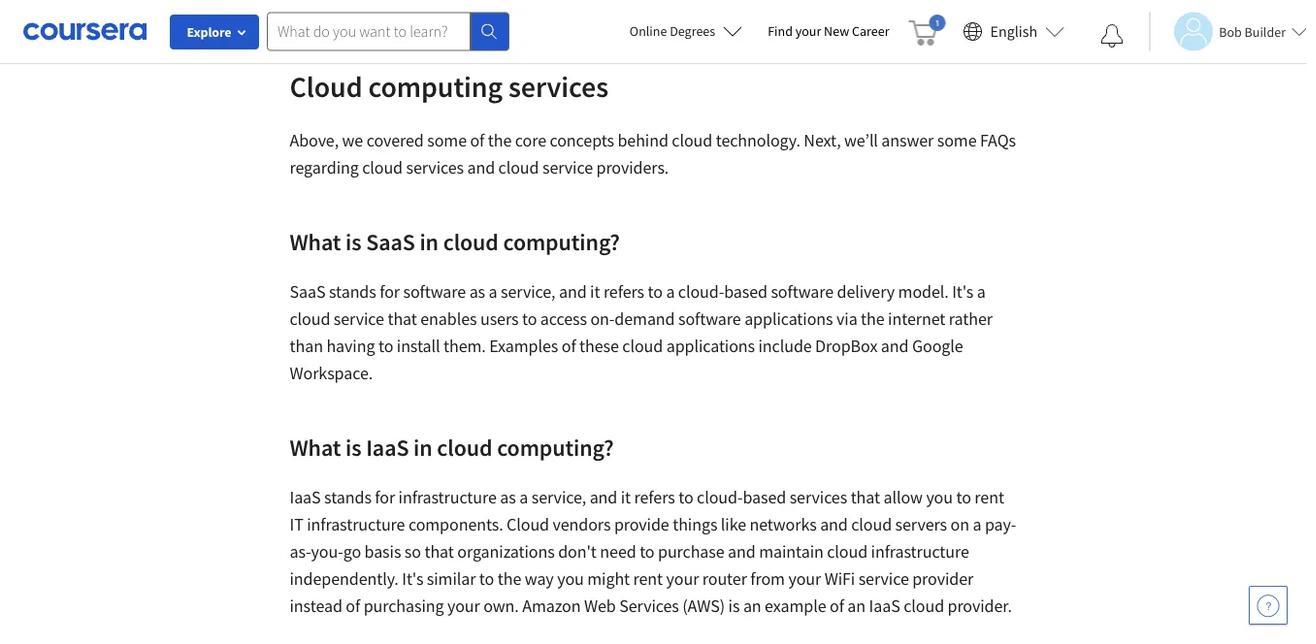 Task type: locate. For each thing, give the bounding box(es) containing it.
services inside iaas stands for infrastructure as a service, and it refers to cloud-based services that allow you to rent it infrastructure components. cloud vendors provide things like networks and cloud servers on a pay- as-you-go basis so that organizations don't need to purchase and maintain cloud infrastructure independently. it's similar to the way you might rent your router from your wifi service provider instead of purchasing your own. amazon web services (aws) is an example of an iaas cloud provider.
[[790, 487, 848, 509]]

it's up rather
[[952, 281, 974, 303]]

0 vertical spatial cloud-
[[678, 281, 724, 303]]

1 vertical spatial what
[[290, 433, 341, 462]]

0 horizontal spatial software
[[403, 281, 466, 303]]

saas
[[366, 227, 415, 256], [290, 281, 326, 303]]

services down covered
[[406, 157, 464, 179]]

0 horizontal spatial services
[[406, 157, 464, 179]]

applications
[[745, 308, 833, 330], [667, 335, 755, 357]]

for up basis
[[375, 487, 395, 509]]

refers inside iaas stands for infrastructure as a service, and it refers to cloud-based services that allow you to rent it infrastructure components. cloud vendors provide things like networks and cloud servers on a pay- as-you-go basis so that organizations don't need to purchase and maintain cloud infrastructure independently. it's similar to the way you might rent your router from your wifi service provider instead of purchasing your own. amazon web services (aws) is an example of an iaas cloud provider.
[[634, 487, 675, 509]]

cloud up the 'than'
[[290, 308, 330, 330]]

as for software
[[469, 281, 485, 303]]

0 horizontal spatial it's
[[402, 568, 424, 590]]

you
[[926, 487, 953, 509], [557, 568, 584, 590]]

next,
[[804, 130, 841, 151]]

is down regarding
[[346, 227, 362, 256]]

having
[[327, 335, 375, 357]]

as inside the saas stands for software as a service, and it refers to a cloud-based software delivery model. it's a cloud service that enables users to access on-demand software applications via the internet rather than having to install them. examples of these cloud applications include dropbox and google workspace.
[[469, 281, 485, 303]]

2 vertical spatial is
[[729, 596, 740, 617]]

and down like at bottom
[[728, 541, 756, 563]]

these
[[580, 335, 619, 357]]

computing? up access
[[503, 227, 620, 256]]

2 vertical spatial the
[[498, 568, 522, 590]]

that
[[388, 308, 417, 330], [851, 487, 880, 509], [425, 541, 454, 563]]

0 vertical spatial is
[[346, 227, 362, 256]]

help center image
[[1257, 594, 1280, 617]]

for inside the saas stands for software as a service, and it refers to a cloud-based software delivery model. it's a cloud service that enables users to access on-demand software applications via the internet rather than having to install them. examples of these cloud applications include dropbox and google workspace.
[[380, 281, 400, 303]]

allow
[[884, 487, 923, 509]]

cloud- inside iaas stands for infrastructure as a service, and it refers to cloud-based services that allow you to rent it infrastructure components. cloud vendors provide things like networks and cloud servers on a pay- as-you-go basis so that organizations don't need to purchase and maintain cloud infrastructure independently. it's similar to the way you might rent your router from your wifi service provider instead of purchasing your own. amazon web services (aws) is an example of an iaas cloud provider.
[[697, 487, 743, 509]]

iaas
[[366, 433, 409, 462], [290, 487, 321, 509], [869, 596, 900, 617]]

is down workspace.
[[346, 433, 362, 462]]

web
[[584, 596, 616, 617]]

refers inside the saas stands for software as a service, and it refers to a cloud-based software delivery model. it's a cloud service that enables users to access on-demand software applications via the internet rather than having to install them. examples of these cloud applications include dropbox and google workspace.
[[604, 281, 645, 303]]

a up "users"
[[489, 281, 498, 303]]

to
[[648, 281, 663, 303], [522, 308, 537, 330], [378, 335, 393, 357], [679, 487, 694, 509], [957, 487, 972, 509], [640, 541, 655, 563], [479, 568, 494, 590]]

service, for users
[[501, 281, 556, 303]]

services inside above, we covered some of the core concepts behind cloud technology. next, we'll answer some faqs regarding cloud services and cloud service providers.
[[406, 157, 464, 179]]

is
[[346, 227, 362, 256], [346, 433, 362, 462], [729, 596, 740, 617]]

in up the "enables" in the left of the page
[[420, 227, 439, 256]]

1 vertical spatial it
[[621, 487, 631, 509]]

0 horizontal spatial that
[[388, 308, 417, 330]]

that up 'install'
[[388, 308, 417, 330]]

to up own. at the left bottom
[[479, 568, 494, 590]]

service, for vendors
[[532, 487, 586, 509]]

1 vertical spatial cloud-
[[697, 487, 743, 509]]

1 vertical spatial for
[[375, 487, 395, 509]]

a
[[489, 281, 498, 303], [666, 281, 675, 303], [977, 281, 986, 303], [520, 487, 528, 509], [973, 514, 982, 536]]

a up demand
[[666, 281, 675, 303]]

it up on- on the left of the page
[[590, 281, 600, 303]]

in
[[420, 227, 439, 256], [414, 433, 433, 462]]

software right demand
[[678, 308, 741, 330]]

0 horizontal spatial rent
[[633, 568, 663, 590]]

computing? for what is saas in cloud computing?
[[503, 227, 620, 256]]

1 horizontal spatial as
[[500, 487, 516, 509]]

0 horizontal spatial it
[[590, 281, 600, 303]]

1 vertical spatial the
[[861, 308, 885, 330]]

some left faqs
[[937, 130, 977, 151]]

1 horizontal spatial you
[[926, 487, 953, 509]]

for inside iaas stands for infrastructure as a service, and it refers to cloud-based services that allow you to rent it infrastructure components. cloud vendors provide things like networks and cloud servers on a pay- as-you-go basis so that organizations don't need to purchase and maintain cloud infrastructure independently. it's similar to the way you might rent your router from your wifi service provider instead of purchasing your own. amazon web services (aws) is an example of an iaas cloud provider.
[[375, 487, 395, 509]]

1 vertical spatial computing?
[[497, 433, 614, 462]]

that left allow
[[851, 487, 880, 509]]

0 vertical spatial service,
[[501, 281, 556, 303]]

in for saas
[[420, 227, 439, 256]]

your
[[796, 22, 821, 40], [666, 568, 699, 590], [789, 568, 821, 590], [447, 596, 480, 617]]

infrastructure up "components."
[[399, 487, 497, 509]]

computing?
[[503, 227, 620, 256], [497, 433, 614, 462]]

service right wifi
[[859, 568, 909, 590]]

the right via
[[861, 308, 885, 330]]

iaas up it
[[290, 487, 321, 509]]

provide
[[614, 514, 669, 536]]

it up provide
[[621, 487, 631, 509]]

refers up provide
[[634, 487, 675, 509]]

it inside the saas stands for software as a service, and it refers to a cloud-based software delivery model. it's a cloud service that enables users to access on-demand software applications via the internet rather than having to install them. examples of these cloud applications include dropbox and google workspace.
[[590, 281, 600, 303]]

components.
[[409, 514, 503, 536]]

0 vertical spatial for
[[380, 281, 400, 303]]

what down workspace.
[[290, 433, 341, 462]]

applications down demand
[[667, 335, 755, 357]]

that inside the saas stands for software as a service, and it refers to a cloud-based software delivery model. it's a cloud service that enables users to access on-demand software applications via the internet rather than having to install them. examples of these cloud applications include dropbox and google workspace.
[[388, 308, 417, 330]]

similar
[[427, 568, 476, 590]]

1 vertical spatial based
[[743, 487, 786, 509]]

infrastructure
[[399, 487, 497, 509], [307, 514, 405, 536], [871, 541, 970, 563]]

cloud right behind
[[672, 130, 713, 151]]

software up the "enables" in the left of the page
[[403, 281, 466, 303]]

find your new career link
[[758, 19, 899, 44]]

stands inside the saas stands for software as a service, and it refers to a cloud-based software delivery model. it's a cloud service that enables users to access on-demand software applications via the internet rather than having to install them. examples of these cloud applications include dropbox and google workspace.
[[329, 281, 376, 303]]

1 vertical spatial it's
[[402, 568, 424, 590]]

0 vertical spatial based
[[724, 281, 768, 303]]

1 vertical spatial refers
[[634, 487, 675, 509]]

of left core
[[470, 130, 485, 151]]

cloud-
[[678, 281, 724, 303], [697, 487, 743, 509]]

on
[[951, 514, 970, 536]]

applications up include
[[745, 308, 833, 330]]

infrastructure down servers
[[871, 541, 970, 563]]

and inside above, we covered some of the core concepts behind cloud technology. next, we'll answer some faqs regarding cloud services and cloud service providers.
[[467, 157, 495, 179]]

1 vertical spatial in
[[414, 433, 433, 462]]

2 horizontal spatial iaas
[[869, 596, 900, 617]]

software up include
[[771, 281, 834, 303]]

0 vertical spatial applications
[[745, 308, 833, 330]]

1 horizontal spatial an
[[848, 596, 866, 617]]

0 horizontal spatial saas
[[290, 281, 326, 303]]

0 vertical spatial computing?
[[503, 227, 620, 256]]

1 horizontal spatial cloud
[[507, 514, 549, 536]]

wifi
[[825, 568, 855, 590]]

1 horizontal spatial service
[[543, 157, 593, 179]]

1 horizontal spatial rent
[[975, 487, 1005, 509]]

and
[[467, 157, 495, 179], [559, 281, 587, 303], [881, 335, 909, 357], [590, 487, 618, 509], [820, 514, 848, 536], [728, 541, 756, 563]]

0 horizontal spatial some
[[427, 130, 467, 151]]

rent up pay-
[[975, 487, 1005, 509]]

as up 'organizations'
[[500, 487, 516, 509]]

infrastructure up go
[[307, 514, 405, 536]]

the down 'organizations'
[[498, 568, 522, 590]]

is down router
[[729, 596, 740, 617]]

purchase
[[658, 541, 725, 563]]

1 horizontal spatial it's
[[952, 281, 974, 303]]

cloud up above,
[[290, 68, 363, 104]]

0 horizontal spatial iaas
[[290, 487, 321, 509]]

0 horizontal spatial an
[[743, 596, 762, 617]]

iaas right the example in the bottom right of the page
[[869, 596, 900, 617]]

1 vertical spatial saas
[[290, 281, 326, 303]]

0 vertical spatial the
[[488, 130, 512, 151]]

what
[[290, 227, 341, 256], [290, 433, 341, 462]]

rent
[[975, 487, 1005, 509], [633, 568, 663, 590]]

services up concepts
[[509, 68, 609, 104]]

what for what is saas in cloud computing?
[[290, 227, 341, 256]]

stands
[[329, 281, 376, 303], [324, 487, 372, 509]]

cloud inside iaas stands for infrastructure as a service, and it refers to cloud-based services that allow you to rent it infrastructure components. cloud vendors provide things like networks and cloud servers on a pay- as-you-go basis so that organizations don't need to purchase and maintain cloud infrastructure independently. it's similar to the way you might rent your router from your wifi service provider instead of purchasing your own. amazon web services (aws) is an example of an iaas cloud provider.
[[507, 514, 549, 536]]

service, inside iaas stands for infrastructure as a service, and it refers to cloud-based services that allow you to rent it infrastructure components. cloud vendors provide things like networks and cloud servers on a pay- as-you-go basis so that organizations don't need to purchase and maintain cloud infrastructure independently. it's similar to the way you might rent your router from your wifi service provider instead of purchasing your own. amazon web services (aws) is an example of an iaas cloud provider.
[[532, 487, 586, 509]]

refers
[[604, 281, 645, 303], [634, 487, 675, 509]]

and up access
[[559, 281, 587, 303]]

service, inside the saas stands for software as a service, and it refers to a cloud-based software delivery model. it's a cloud service that enables users to access on-demand software applications via the internet rather than having to install them. examples of these cloud applications include dropbox and google workspace.
[[501, 281, 556, 303]]

as-
[[290, 541, 311, 563]]

as inside iaas stands for infrastructure as a service, and it refers to cloud-based services that allow you to rent it infrastructure components. cloud vendors provide things like networks and cloud servers on a pay- as-you-go basis so that organizations don't need to purchase and maintain cloud infrastructure independently. it's similar to the way you might rent your router from your wifi service provider instead of purchasing your own. amazon web services (aws) is an example of an iaas cloud provider.
[[500, 487, 516, 509]]

an down from
[[743, 596, 762, 617]]

model.
[[898, 281, 949, 303]]

examples
[[489, 335, 558, 357]]

service down concepts
[[543, 157, 593, 179]]

that right so
[[425, 541, 454, 563]]

provider.
[[948, 596, 1012, 617]]

2 vertical spatial service
[[859, 568, 909, 590]]

stands up having
[[329, 281, 376, 303]]

and up what is saas in cloud computing?
[[467, 157, 495, 179]]

career
[[852, 22, 890, 40]]

service, up the vendors
[[532, 487, 586, 509]]

you down don't
[[557, 568, 584, 590]]

what down regarding
[[290, 227, 341, 256]]

1 vertical spatial iaas
[[290, 487, 321, 509]]

What do you want to learn? text field
[[267, 12, 471, 51]]

2 horizontal spatial services
[[790, 487, 848, 509]]

what is saas in cloud computing?
[[290, 227, 620, 256]]

builder
[[1245, 23, 1286, 40]]

an
[[743, 596, 762, 617], [848, 596, 866, 617]]

0 vertical spatial it
[[590, 281, 600, 303]]

cloud down provider
[[904, 596, 945, 617]]

show notifications image
[[1101, 24, 1124, 48]]

it
[[290, 514, 304, 536]]

it's down so
[[402, 568, 424, 590]]

based up networks
[[743, 487, 786, 509]]

stands inside iaas stands for infrastructure as a service, and it refers to cloud-based services that allow you to rent it infrastructure components. cloud vendors provide things like networks and cloud servers on a pay- as-you-go basis so that organizations don't need to purchase and maintain cloud infrastructure independently. it's similar to the way you might rent your router from your wifi service provider instead of purchasing your own. amazon web services (aws) is an example of an iaas cloud provider.
[[324, 487, 372, 509]]

services
[[509, 68, 609, 104], [406, 157, 464, 179], [790, 487, 848, 509]]

0 vertical spatial rent
[[975, 487, 1005, 509]]

iaas down workspace.
[[366, 433, 409, 462]]

and down internet
[[881, 335, 909, 357]]

the left core
[[488, 130, 512, 151]]

1 horizontal spatial it
[[621, 487, 631, 509]]

service, up "users"
[[501, 281, 556, 303]]

0 vertical spatial refers
[[604, 281, 645, 303]]

cloud up wifi
[[827, 541, 868, 563]]

cloud
[[672, 130, 713, 151], [362, 157, 403, 179], [499, 157, 539, 179], [443, 227, 499, 256], [290, 308, 330, 330], [623, 335, 663, 357], [437, 433, 493, 462], [852, 514, 892, 536], [827, 541, 868, 563], [904, 596, 945, 617]]

1 vertical spatial is
[[346, 433, 362, 462]]

it's inside iaas stands for infrastructure as a service, and it refers to cloud-based services that allow you to rent it infrastructure components. cloud vendors provide things like networks and cloud servers on a pay- as-you-go basis so that organizations don't need to purchase and maintain cloud infrastructure independently. it's similar to the way you might rent your router from your wifi service provider instead of purchasing your own. amazon web services (aws) is an example of an iaas cloud provider.
[[402, 568, 424, 590]]

0 horizontal spatial you
[[557, 568, 584, 590]]

your right find on the right top of the page
[[796, 22, 821, 40]]

2 vertical spatial services
[[790, 487, 848, 509]]

1 horizontal spatial that
[[425, 541, 454, 563]]

it for things
[[621, 487, 631, 509]]

of inside the saas stands for software as a service, and it refers to a cloud-based software delivery model. it's a cloud service that enables users to access on-demand software applications via the internet rather than having to install them. examples of these cloud applications include dropbox and google workspace.
[[562, 335, 576, 357]]

refers for things
[[634, 487, 675, 509]]

of down access
[[562, 335, 576, 357]]

1 vertical spatial as
[[500, 487, 516, 509]]

refers up demand
[[604, 281, 645, 303]]

saas stands for software as a service, and it refers to a cloud-based software delivery model. it's a cloud service that enables users to access on-demand software applications via the internet rather than having to install them. examples of these cloud applications include dropbox and google workspace.
[[290, 281, 993, 384]]

stands up go
[[324, 487, 372, 509]]

2 vertical spatial that
[[425, 541, 454, 563]]

for up 'install'
[[380, 281, 400, 303]]

pay-
[[985, 514, 1017, 536]]

2 some from the left
[[937, 130, 977, 151]]

some right covered
[[427, 130, 467, 151]]

service,
[[501, 281, 556, 303], [532, 487, 586, 509]]

1 horizontal spatial iaas
[[366, 433, 409, 462]]

you up servers
[[926, 487, 953, 509]]

0 vertical spatial stands
[[329, 281, 376, 303]]

service inside above, we covered some of the core concepts behind cloud technology. next, we'll answer some faqs regarding cloud services and cloud service providers.
[[543, 157, 593, 179]]

stands for iaas
[[324, 487, 372, 509]]

0 vertical spatial in
[[420, 227, 439, 256]]

0 vertical spatial cloud
[[290, 68, 363, 104]]

computing? up the vendors
[[497, 433, 614, 462]]

1 some from the left
[[427, 130, 467, 151]]

1 vertical spatial services
[[406, 157, 464, 179]]

of down wifi
[[830, 596, 844, 617]]

0 vertical spatial service
[[543, 157, 593, 179]]

covered
[[367, 130, 424, 151]]

some
[[427, 130, 467, 151], [937, 130, 977, 151]]

to up the on
[[957, 487, 972, 509]]

is for saas
[[346, 227, 362, 256]]

2 vertical spatial infrastructure
[[871, 541, 970, 563]]

it's
[[952, 281, 974, 303], [402, 568, 424, 590]]

new
[[824, 22, 850, 40]]

None search field
[[267, 12, 510, 51]]

delivery
[[837, 281, 895, 303]]

0 horizontal spatial service
[[334, 308, 384, 330]]

services up networks
[[790, 487, 848, 509]]

software
[[403, 281, 466, 303], [771, 281, 834, 303], [678, 308, 741, 330]]

computing? for what is iaas in cloud computing?
[[497, 433, 614, 462]]

1 what from the top
[[290, 227, 341, 256]]

for for software
[[380, 281, 400, 303]]

services
[[619, 596, 679, 617]]

0 horizontal spatial as
[[469, 281, 485, 303]]

in up "components."
[[414, 433, 433, 462]]

rent up services
[[633, 568, 663, 590]]

1 vertical spatial cloud
[[507, 514, 549, 536]]

1 vertical spatial infrastructure
[[307, 514, 405, 536]]

a right the on
[[973, 514, 982, 536]]

1 vertical spatial rent
[[633, 568, 663, 590]]

as
[[469, 281, 485, 303], [500, 487, 516, 509]]

of
[[470, 130, 485, 151], [562, 335, 576, 357], [346, 596, 360, 617], [830, 596, 844, 617]]

a up 'organizations'
[[520, 487, 528, 509]]

0 vertical spatial as
[[469, 281, 485, 303]]

maintain
[[759, 541, 824, 563]]

1 vertical spatial service,
[[532, 487, 586, 509]]

based up include
[[724, 281, 768, 303]]

2 what from the top
[[290, 433, 341, 462]]

0 vertical spatial that
[[388, 308, 417, 330]]

1 horizontal spatial some
[[937, 130, 977, 151]]

0 vertical spatial what
[[290, 227, 341, 256]]

0 vertical spatial services
[[509, 68, 609, 104]]

as up "users"
[[469, 281, 485, 303]]

you-
[[311, 541, 343, 563]]

example
[[765, 596, 827, 617]]

2 horizontal spatial that
[[851, 487, 880, 509]]

1 horizontal spatial saas
[[366, 227, 415, 256]]

0 vertical spatial it's
[[952, 281, 974, 303]]

2 horizontal spatial service
[[859, 568, 909, 590]]

1 vertical spatial service
[[334, 308, 384, 330]]

find your new career
[[768, 22, 890, 40]]

cloud up 'organizations'
[[507, 514, 549, 536]]

purchasing
[[364, 596, 444, 617]]

it inside iaas stands for infrastructure as a service, and it refers to cloud-based services that allow you to rent it infrastructure components. cloud vendors provide things like networks and cloud servers on a pay- as-you-go basis so that organizations don't need to purchase and maintain cloud infrastructure independently. it's similar to the way you might rent your router from your wifi service provider instead of purchasing your own. amazon web services (aws) is an example of an iaas cloud provider.
[[621, 487, 631, 509]]

1 vertical spatial stands
[[324, 487, 372, 509]]

service up having
[[334, 308, 384, 330]]

an down wifi
[[848, 596, 866, 617]]

1 vertical spatial that
[[851, 487, 880, 509]]



Task type: describe. For each thing, give the bounding box(es) containing it.
2 an from the left
[[848, 596, 866, 617]]

the inside the saas stands for software as a service, and it refers to a cloud-based software delivery model. it's a cloud service that enables users to access on-demand software applications via the internet rather than having to install them. examples of these cloud applications include dropbox and google workspace.
[[861, 308, 885, 330]]

vendors
[[553, 514, 611, 536]]

bob builder
[[1219, 23, 1286, 40]]

faqs
[[980, 130, 1016, 151]]

online
[[630, 22, 667, 40]]

cloud computing services
[[290, 68, 609, 104]]

cloud down covered
[[362, 157, 403, 179]]

instead
[[290, 596, 342, 617]]

than
[[290, 335, 323, 357]]

coursera image
[[23, 16, 147, 47]]

a up rather
[[977, 281, 986, 303]]

0 vertical spatial iaas
[[366, 433, 409, 462]]

concepts
[[550, 130, 614, 151]]

providers.
[[596, 157, 669, 179]]

to up examples
[[522, 308, 537, 330]]

what is iaas in cloud computing?
[[290, 433, 614, 462]]

rather
[[949, 308, 993, 330]]

for for infrastructure
[[375, 487, 395, 509]]

1 vertical spatial you
[[557, 568, 584, 590]]

organizations
[[457, 541, 555, 563]]

of inside above, we covered some of the core concepts behind cloud technology. next, we'll answer some faqs regarding cloud services and cloud service providers.
[[470, 130, 485, 151]]

cloud up the "enables" in the left of the page
[[443, 227, 499, 256]]

1 an from the left
[[743, 596, 762, 617]]

your up the example in the bottom right of the page
[[789, 568, 821, 590]]

demand
[[615, 308, 675, 330]]

answer
[[882, 130, 934, 151]]

0 vertical spatial infrastructure
[[399, 487, 497, 509]]

provider
[[913, 568, 974, 590]]

we'll
[[845, 130, 878, 151]]

amazon
[[522, 596, 581, 617]]

based inside the saas stands for software as a service, and it refers to a cloud-based software delivery model. it's a cloud service that enables users to access on-demand software applications via the internet rather than having to install them. examples of these cloud applications include dropbox and google workspace.
[[724, 281, 768, 303]]

cloud down core
[[499, 157, 539, 179]]

service inside iaas stands for infrastructure as a service, and it refers to cloud-based services that allow you to rent it infrastructure components. cloud vendors provide things like networks and cloud servers on a pay- as-you-go basis so that organizations don't need to purchase and maintain cloud infrastructure independently. it's similar to the way you might rent your router from your wifi service provider instead of purchasing your own. amazon web services (aws) is an example of an iaas cloud provider.
[[859, 568, 909, 590]]

cloud down demand
[[623, 335, 663, 357]]

0 vertical spatial saas
[[366, 227, 415, 256]]

computing
[[368, 68, 503, 104]]

explore button
[[170, 15, 259, 50]]

google
[[912, 335, 963, 357]]

cloud up "components."
[[437, 433, 493, 462]]

in for iaas
[[414, 433, 433, 462]]

based inside iaas stands for infrastructure as a service, and it refers to cloud-based services that allow you to rent it infrastructure components. cloud vendors provide things like networks and cloud servers on a pay- as-you-go basis so that organizations don't need to purchase and maintain cloud infrastructure independently. it's similar to the way you might rent your router from your wifi service provider instead of purchasing your own. amazon web services (aws) is an example of an iaas cloud provider.
[[743, 487, 786, 509]]

above,
[[290, 130, 339, 151]]

install
[[397, 335, 440, 357]]

access
[[540, 308, 587, 330]]

internet
[[888, 308, 946, 330]]

go
[[343, 541, 361, 563]]

core
[[515, 130, 546, 151]]

things
[[673, 514, 718, 536]]

1 horizontal spatial services
[[509, 68, 609, 104]]

independently.
[[290, 568, 399, 590]]

2 horizontal spatial software
[[771, 281, 834, 303]]

basis
[[365, 541, 401, 563]]

bob builder button
[[1149, 12, 1308, 51]]

might
[[588, 568, 630, 590]]

and up the vendors
[[590, 487, 618, 509]]

refers for access
[[604, 281, 645, 303]]

include
[[759, 335, 812, 357]]

via
[[837, 308, 858, 330]]

the inside above, we covered some of the core concepts behind cloud technology. next, we'll answer some faqs regarding cloud services and cloud service providers.
[[488, 130, 512, 151]]

the inside iaas stands for infrastructure as a service, and it refers to cloud-based services that allow you to rent it infrastructure components. cloud vendors provide things like networks and cloud servers on a pay- as-you-go basis so that organizations don't need to purchase and maintain cloud infrastructure independently. it's similar to the way you might rent your router from your wifi service provider instead of purchasing your own. amazon web services (aws) is an example of an iaas cloud provider.
[[498, 568, 522, 590]]

way
[[525, 568, 554, 590]]

of down independently. in the left bottom of the page
[[346, 596, 360, 617]]

like
[[721, 514, 746, 536]]

as for infrastructure
[[500, 487, 516, 509]]

from
[[751, 568, 785, 590]]

so
[[405, 541, 421, 563]]

(aws)
[[683, 596, 725, 617]]

stands for saas
[[329, 281, 376, 303]]

technology.
[[716, 130, 801, 151]]

english
[[991, 22, 1038, 41]]

it for access
[[590, 281, 600, 303]]

find
[[768, 22, 793, 40]]

english button
[[956, 0, 1073, 63]]

online degrees button
[[614, 10, 758, 52]]

it's inside the saas stands for software as a service, and it refers to a cloud-based software delivery model. it's a cloud service that enables users to access on-demand software applications via the internet rather than having to install them. examples of these cloud applications include dropbox and google workspace.
[[952, 281, 974, 303]]

what for what is iaas in cloud computing?
[[290, 433, 341, 462]]

above, we covered some of the core concepts behind cloud technology. next, we'll answer some faqs regarding cloud services and cloud service providers.
[[290, 130, 1016, 179]]

bob
[[1219, 23, 1242, 40]]

cloud- inside the saas stands for software as a service, and it refers to a cloud-based software delivery model. it's a cloud service that enables users to access on-demand software applications via the internet rather than having to install them. examples of these cloud applications include dropbox and google workspace.
[[678, 281, 724, 303]]

is for iaas
[[346, 433, 362, 462]]

2 vertical spatial iaas
[[869, 596, 900, 617]]

on-
[[591, 308, 615, 330]]

saas inside the saas stands for software as a service, and it refers to a cloud-based software delivery model. it's a cloud service that enables users to access on-demand software applications via the internet rather than having to install them. examples of these cloud applications include dropbox and google workspace.
[[290, 281, 326, 303]]

them.
[[444, 335, 486, 357]]

enables
[[421, 308, 477, 330]]

and up maintain
[[820, 514, 848, 536]]

your down similar
[[447, 596, 480, 617]]

router
[[703, 568, 747, 590]]

users
[[480, 308, 519, 330]]

degrees
[[670, 22, 716, 40]]

explore
[[187, 23, 232, 41]]

1 vertical spatial applications
[[667, 335, 755, 357]]

networks
[[750, 514, 817, 536]]

dropbox
[[815, 335, 878, 357]]

online degrees
[[630, 22, 716, 40]]

cloud down allow
[[852, 514, 892, 536]]

to up demand
[[648, 281, 663, 303]]

service inside the saas stands for software as a service, and it refers to a cloud-based software delivery model. it's a cloud service that enables users to access on-demand software applications via the internet rather than having to install them. examples of these cloud applications include dropbox and google workspace.
[[334, 308, 384, 330]]

servers
[[896, 514, 947, 536]]

0 horizontal spatial cloud
[[290, 68, 363, 104]]

iaas stands for infrastructure as a service, and it refers to cloud-based services that allow you to rent it infrastructure components. cloud vendors provide things like networks and cloud servers on a pay- as-you-go basis so that organizations don't need to purchase and maintain cloud infrastructure independently. it's similar to the way you might rent your router from your wifi service provider instead of purchasing your own. amazon web services (aws) is an example of an iaas cloud provider.
[[290, 487, 1017, 617]]

shopping cart: 1 item image
[[909, 15, 946, 46]]

own.
[[484, 596, 519, 617]]

to down provide
[[640, 541, 655, 563]]

workspace.
[[290, 363, 373, 384]]

is inside iaas stands for infrastructure as a service, and it refers to cloud-based services that allow you to rent it infrastructure components. cloud vendors provide things like networks and cloud servers on a pay- as-you-go basis so that organizations don't need to purchase and maintain cloud infrastructure independently. it's similar to the way you might rent your router from your wifi service provider instead of purchasing your own. amazon web services (aws) is an example of an iaas cloud provider.
[[729, 596, 740, 617]]

to up things
[[679, 487, 694, 509]]

behind
[[618, 130, 669, 151]]

to left 'install'
[[378, 335, 393, 357]]

need
[[600, 541, 636, 563]]

don't
[[558, 541, 597, 563]]

your down the purchase
[[666, 568, 699, 590]]

1 horizontal spatial software
[[678, 308, 741, 330]]

we
[[342, 130, 363, 151]]

regarding
[[290, 157, 359, 179]]

0 vertical spatial you
[[926, 487, 953, 509]]



Task type: vqa. For each thing, say whether or not it's contained in the screenshot.
THE PROFESSIONAL
no



